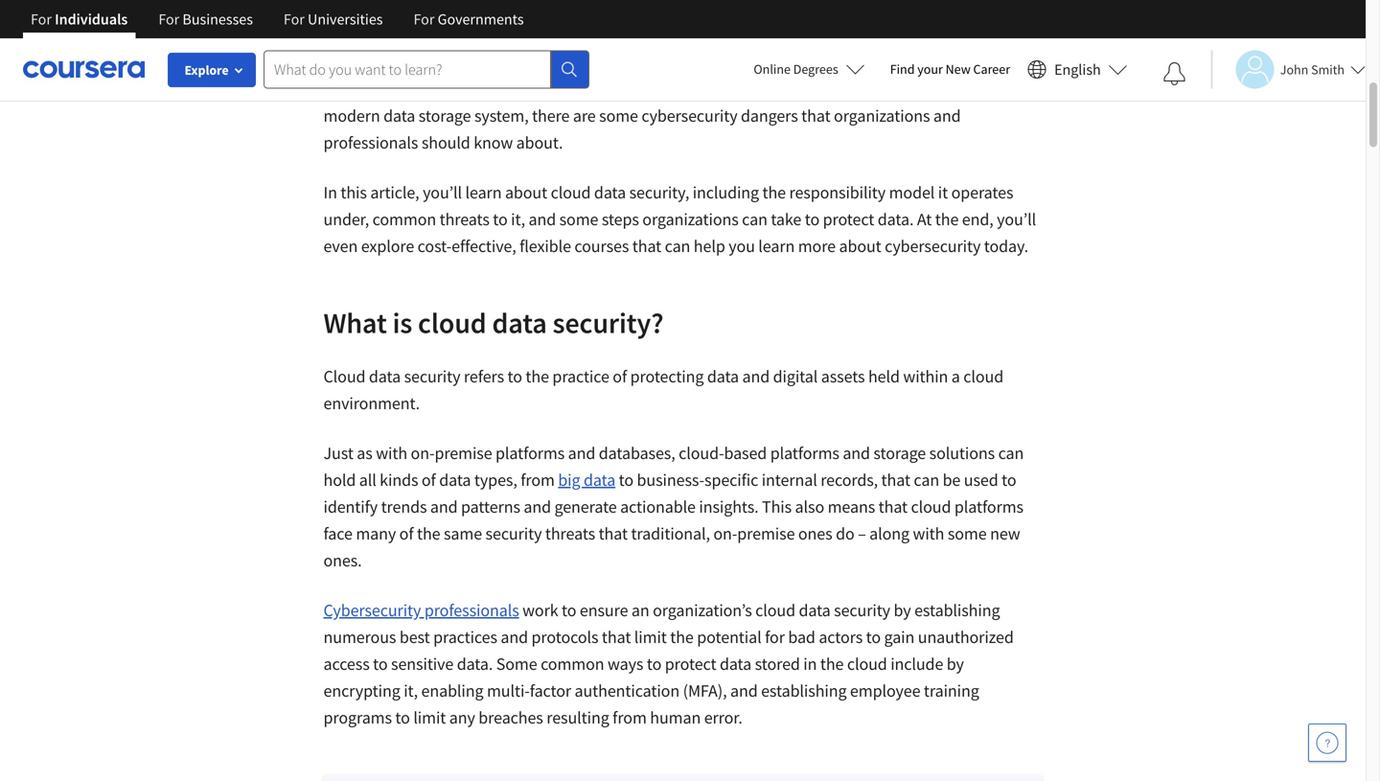 Task type: describe. For each thing, give the bounding box(es) containing it.
and up error. at the bottom right
[[730, 680, 758, 702]]

access
[[323, 653, 370, 675]]

(mfa),
[[683, 680, 727, 702]]

1 vertical spatial establishing
[[761, 680, 847, 702]]

smith
[[1311, 61, 1345, 78]]

cybersecurity inside the when you're putting all your data in one place, you want to make sure it's safe. and, as with any modern data storage system, there are some cybersecurity dangers that organizations and professionals should know about.
[[642, 105, 738, 127]]

can left the help
[[665, 235, 690, 257]]

means
[[828, 496, 875, 518]]

ways
[[608, 653, 643, 675]]

storage inside the when you're putting all your data in one place, you want to make sure it's safe. and, as with any modern data storage system, there are some cybersecurity dangers that organizations and professionals should know about.
[[419, 105, 471, 127]]

organization's
[[653, 600, 752, 621]]

also
[[795, 496, 824, 518]]

hold
[[323, 469, 356, 491]]

0 vertical spatial establishing
[[914, 600, 1000, 621]]

including
[[693, 182, 759, 203]]

1 horizontal spatial you'll
[[997, 208, 1036, 230]]

that inside work to ensure an organization's cloud data security by establishing numerous best practices and protocols that limit the potential for bad actors to gain unauthorized access to sensitive data. some common ways to protect data stored in the cloud include by encrypting it, enabling multi-factor authentication (mfa), and establishing employee training programs to limit any breaches resulting from human error.
[[602, 626, 631, 648]]

that right records,
[[881, 469, 910, 491]]

the down actors
[[820, 653, 844, 675]]

0 horizontal spatial platforms
[[496, 442, 565, 464]]

be
[[943, 469, 961, 491]]

know
[[474, 132, 513, 153]]

data up refers
[[492, 305, 547, 341]]

ensure
[[580, 600, 628, 621]]

types,
[[474, 469, 517, 491]]

1 horizontal spatial platforms
[[770, 442, 839, 464]]

businesses
[[183, 10, 253, 29]]

1 horizontal spatial limit
[[634, 626, 667, 648]]

1 horizontal spatial your
[[918, 60, 943, 78]]

system,
[[474, 105, 529, 127]]

many
[[356, 523, 396, 544]]

security inside work to ensure an organization's cloud data security by establishing numerous best practices and protocols that limit the potential for bad actors to gain unauthorized access to sensitive data. some common ways to protect data stored in the cloud include by encrypting it, enabling multi-factor authentication (mfa), and establishing employee training programs to limit any breaches resulting from human error.
[[834, 600, 890, 621]]

along
[[869, 523, 910, 544]]

more
[[798, 235, 836, 257]]

find
[[890, 60, 915, 78]]

and inside "cloud data security refers to the practice of protecting data and digital assets held within a cloud environment."
[[742, 366, 770, 387]]

1 horizontal spatial about
[[839, 235, 881, 257]]

it, inside in this article, you'll learn about cloud data security, including the responsibility model it operates under, common threats to it, and some steps organizations can take to protect data. at the end, you'll even explore cost-effective, flexible courses that can help you learn more about cybersecurity today.
[[511, 208, 525, 230]]

the inside "cloud data security refers to the practice of protecting data and digital assets held within a cloud environment."
[[526, 366, 549, 387]]

stored
[[755, 653, 800, 675]]

to left gain
[[866, 626, 881, 648]]

safe.
[[843, 78, 876, 100]]

premise inside the to business-specific internal records, that can be used to identify trends and patterns and generate actionable insights. this also means that cloud platforms face many of the same security threats that traditional, on-premise ones do – along with some new ones.
[[737, 523, 795, 544]]

1 vertical spatial learn
[[758, 235, 795, 257]]

at
[[917, 208, 932, 230]]

for for governments
[[414, 10, 435, 29]]

and inside the when you're putting all your data in one place, you want to make sure it's safe. and, as with any modern data storage system, there are some cybersecurity dangers that organizations and professionals should know about.
[[933, 105, 961, 127]]

programs
[[323, 707, 392, 728]]

sensitive
[[391, 653, 454, 675]]

find your new career
[[890, 60, 1010, 78]]

explore button
[[168, 53, 256, 87]]

your inside the when you're putting all your data in one place, you want to make sure it's safe. and, as with any modern data storage system, there are some cybersecurity dangers that organizations and professionals should know about.
[[491, 78, 524, 100]]

courses
[[575, 235, 629, 257]]

authentication
[[575, 680, 680, 702]]

degrees
[[793, 60, 838, 78]]

in inside the when you're putting all your data in one place, you want to make sure it's safe. and, as with any modern data storage system, there are some cybersecurity dangers that organizations and professionals should know about.
[[562, 78, 576, 100]]

organizations inside in this article, you'll learn about cloud data security, including the responsibility model it operates under, common threats to it, and some steps organizations can take to protect data. at the end, you'll even explore cost-effective, flexible courses that can help you learn more about cybersecurity today.
[[642, 208, 739, 230]]

take
[[771, 208, 801, 230]]

cybersecurity
[[323, 600, 421, 621]]

for businesses
[[158, 10, 253, 29]]

today.
[[984, 235, 1028, 257]]

of inside the to business-specific internal records, that can be used to identify trends and patterns and generate actionable insights. this also means that cloud platforms face many of the same security threats that traditional, on-premise ones do – along with some new ones.
[[399, 523, 414, 544]]

cloud inside "cloud data security refers to the practice of protecting data and digital assets held within a cloud environment."
[[963, 366, 1004, 387]]

that inside in this article, you'll learn about cloud data security, including the responsibility model it operates under, common threats to it, and some steps organizations can take to protect data. at the end, you'll even explore cost-effective, flexible courses that can help you learn more about cybersecurity today.
[[632, 235, 661, 257]]

and right patterns
[[524, 496, 551, 518]]

to right programs
[[395, 707, 410, 728]]

insights.
[[699, 496, 759, 518]]

make
[[742, 78, 782, 100]]

actors
[[819, 626, 863, 648]]

help center image
[[1316, 731, 1339, 754]]

when
[[323, 78, 364, 100]]

responsibility
[[789, 182, 886, 203]]

with inside just as with on-premise platforms and databases, cloud-based platforms and storage solutions can hold all kinds of data types, from
[[376, 442, 407, 464]]

individuals
[[55, 10, 128, 29]]

all inside just as with on-premise platforms and databases, cloud-based platforms and storage solutions can hold all kinds of data types, from
[[359, 469, 376, 491]]

to right used
[[1002, 469, 1016, 491]]

new
[[990, 523, 1020, 544]]

to up effective,
[[493, 208, 508, 230]]

can left take
[[742, 208, 768, 230]]

1 horizontal spatial by
[[947, 653, 964, 675]]

in inside work to ensure an organization's cloud data security by establishing numerous best practices and protocols that limit the potential for bad actors to gain unauthorized access to sensitive data. some common ways to protect data stored in the cloud include by encrypting it, enabling multi-factor authentication (mfa), and establishing employee training programs to limit any breaches resulting from human error.
[[803, 653, 817, 675]]

work
[[522, 600, 558, 621]]

do
[[836, 523, 855, 544]]

is
[[393, 305, 412, 341]]

identify
[[323, 496, 378, 518]]

work to ensure an organization's cloud data security by establishing numerous best practices and protocols that limit the potential for bad actors to gain unauthorized access to sensitive data. some common ways to protect data stored in the cloud include by encrypting it, enabling multi-factor authentication (mfa), and establishing employee training programs to limit any breaches resulting from human error.
[[323, 600, 1014, 728]]

storage inside just as with on-premise platforms and databases, cloud-based platforms and storage solutions can hold all kinds of data types, from
[[874, 442, 926, 464]]

to inside "cloud data security refers to the practice of protecting data and digital assets held within a cloud environment."
[[508, 366, 522, 387]]

business-
[[637, 469, 704, 491]]

can inside the to business-specific internal records, that can be used to identify trends and patterns and generate actionable insights. this also means that cloud platforms face many of the same security threats that traditional, on-premise ones do – along with some new ones.
[[914, 469, 939, 491]]

trends
[[381, 496, 427, 518]]

of inside just as with on-premise platforms and databases, cloud-based platforms and storage solutions can hold all kinds of data types, from
[[422, 469, 436, 491]]

to business-specific internal records, that can be used to identify trends and patterns and generate actionable insights. this also means that cloud platforms face many of the same security threats that traditional, on-premise ones do – along with some new ones.
[[323, 469, 1024, 571]]

best
[[400, 626, 430, 648]]

kinds
[[380, 469, 418, 491]]

and,
[[880, 78, 912, 100]]

under,
[[323, 208, 369, 230]]

cybersecurity professionals
[[323, 600, 519, 621]]

cloud up for
[[755, 600, 795, 621]]

it, inside work to ensure an organization's cloud data security by establishing numerous best practices and protocols that limit the potential for bad actors to gain unauthorized access to sensitive data. some common ways to protect data stored in the cloud include by encrypting it, enabling multi-factor authentication (mfa), and establishing employee training programs to limit any breaches resulting from human error.
[[404, 680, 418, 702]]

patterns
[[461, 496, 520, 518]]

data inside just as with on-premise platforms and databases, cloud-based platforms and storage solutions can hold all kinds of data types, from
[[439, 469, 471, 491]]

resulting
[[547, 707, 609, 728]]

dangers
[[741, 105, 798, 127]]

just
[[323, 442, 353, 464]]

this
[[341, 182, 367, 203]]

one
[[579, 78, 606, 100]]

universities
[[308, 10, 383, 29]]

cloud inside in this article, you'll learn about cloud data security, including the responsibility model it operates under, common threats to it, and some steps organizations can take to protect data. at the end, you'll even explore cost-effective, flexible courses that can help you learn more about cybersecurity today.
[[551, 182, 591, 203]]

cloud inside the to business-specific internal records, that can be used to identify trends and patterns and generate actionable insights. this also means that cloud platforms face many of the same security threats that traditional, on-premise ones do – along with some new ones.
[[911, 496, 951, 518]]

the inside the to business-specific internal records, that can be used to identify trends and patterns and generate actionable insights. this also means that cloud platforms face many of the same security threats that traditional, on-premise ones do – along with some new ones.
[[417, 523, 440, 544]]

ones.
[[323, 550, 362, 571]]

cost-
[[418, 235, 452, 257]]

environment.
[[323, 392, 420, 414]]

from inside just as with on-premise platforms and databases, cloud-based platforms and storage solutions can hold all kinds of data types, from
[[521, 469, 555, 491]]

career
[[973, 60, 1010, 78]]

What do you want to learn? text field
[[264, 50, 551, 89]]

and up records,
[[843, 442, 870, 464]]

show notifications image
[[1163, 62, 1186, 85]]

common inside work to ensure an organization's cloud data security by establishing numerous best practices and protocols that limit the potential for bad actors to gain unauthorized access to sensitive data. some common ways to protect data stored in the cloud include by encrypting it, enabling multi-factor authentication (mfa), and establishing employee training programs to limit any breaches resulting from human error.
[[541, 653, 604, 675]]

this
[[762, 496, 792, 518]]

to up protocols
[[562, 600, 576, 621]]

solutions
[[929, 442, 995, 464]]

and up big data
[[568, 442, 595, 464]]



Task type: vqa. For each thing, say whether or not it's contained in the screenshot.
3rd · from the right
no



Task type: locate. For each thing, give the bounding box(es) containing it.
big
[[558, 469, 580, 491]]

cloud data security refers to the practice of protecting data and digital assets held within a cloud environment.
[[323, 366, 1004, 414]]

cloud-
[[679, 442, 724, 464]]

online degrees button
[[738, 48, 881, 90]]

some inside the to business-specific internal records, that can be used to identify trends and patterns and generate actionable insights. this also means that cloud platforms face many of the same security threats that traditional, on-premise ones do – along with some new ones.
[[948, 523, 987, 544]]

find your new career link
[[881, 58, 1020, 81]]

of right kinds
[[422, 469, 436, 491]]

security inside the to business-specific internal records, that can be used to identify trends and patterns and generate actionable insights. this also means that cloud platforms face many of the same security threats that traditional, on-premise ones do – along with some new ones.
[[486, 523, 542, 544]]

0 horizontal spatial limit
[[413, 707, 446, 728]]

based
[[724, 442, 767, 464]]

enabling
[[421, 680, 484, 702]]

0 vertical spatial you'll
[[423, 182, 462, 203]]

1 horizontal spatial some
[[599, 105, 638, 127]]

data. for model
[[878, 208, 914, 230]]

same
[[444, 523, 482, 544]]

cybersecurity inside in this article, you'll learn about cloud data security, including the responsibility model it operates under, common threats to it, and some steps organizations can take to protect data. at the end, you'll even explore cost-effective, flexible courses that can help you learn more about cybersecurity today.
[[885, 235, 981, 257]]

threats inside in this article, you'll learn about cloud data security, including the responsibility model it operates under, common threats to it, and some steps organizations can take to protect data. at the end, you'll even explore cost-effective, flexible courses that can help you learn more about cybersecurity today.
[[440, 208, 490, 230]]

explore
[[361, 235, 414, 257]]

professionals up the practices
[[424, 600, 519, 621]]

can inside just as with on-premise platforms and databases, cloud-based platforms and storage solutions can hold all kinds of data types, from
[[998, 442, 1024, 464]]

common
[[373, 208, 436, 230], [541, 653, 604, 675]]

to right the want
[[724, 78, 739, 100]]

databases,
[[599, 442, 675, 464]]

data. inside in this article, you'll learn about cloud data security, including the responsibility model it operates under, common threats to it, and some steps organizations can take to protect data. at the end, you'll even explore cost-effective, flexible courses that can help you learn more about cybersecurity today.
[[878, 208, 914, 230]]

platforms
[[496, 442, 565, 464], [770, 442, 839, 464], [954, 496, 1024, 518]]

that down the "steps"
[[632, 235, 661, 257]]

data down you're
[[383, 105, 415, 127]]

records,
[[821, 469, 878, 491]]

in
[[562, 78, 576, 100], [803, 653, 817, 675]]

1 vertical spatial in
[[803, 653, 817, 675]]

1 horizontal spatial storage
[[874, 442, 926, 464]]

traditional,
[[631, 523, 710, 544]]

protect inside in this article, you'll learn about cloud data security, including the responsibility model it operates under, common threats to it, and some steps organizations can take to protect data. at the end, you'll even explore cost-effective, flexible courses that can help you learn more about cybersecurity today.
[[823, 208, 874, 230]]

about right more
[[839, 235, 881, 257]]

0 horizontal spatial organizations
[[642, 208, 739, 230]]

for left individuals at the left top of page
[[31, 10, 52, 29]]

what is cloud data security?
[[323, 305, 669, 341]]

john smith button
[[1211, 50, 1366, 89]]

assets
[[821, 366, 865, 387]]

0 vertical spatial security
[[404, 366, 460, 387]]

of right practice
[[613, 366, 627, 387]]

for left businesses on the top of page
[[158, 10, 179, 29]]

about
[[505, 182, 547, 203], [839, 235, 881, 257]]

premise inside just as with on-premise platforms and databases, cloud-based platforms and storage solutions can hold all kinds of data types, from
[[435, 442, 492, 464]]

professionals inside the when you're putting all your data in one place, you want to make sure it's safe. and, as with any modern data storage system, there are some cybersecurity dangers that organizations and professionals should know about.
[[323, 132, 418, 153]]

to up encrypting
[[373, 653, 388, 675]]

1 horizontal spatial security
[[486, 523, 542, 544]]

0 horizontal spatial professionals
[[323, 132, 418, 153]]

with
[[934, 78, 966, 100], [376, 442, 407, 464], [913, 523, 944, 544]]

0 vertical spatial organizations
[[834, 105, 930, 127]]

what
[[323, 305, 387, 341]]

0 vertical spatial storage
[[419, 105, 471, 127]]

0 vertical spatial learn
[[465, 182, 502, 203]]

data left the types,
[[439, 469, 471, 491]]

as inside just as with on-premise platforms and databases, cloud-based platforms and storage solutions can hold all kinds of data types, from
[[357, 442, 373, 464]]

the down organization's
[[670, 626, 694, 648]]

platforms inside the to business-specific internal records, that can be used to identify trends and patterns and generate actionable insights. this also means that cloud platforms face many of the same security threats that traditional, on-premise ones do – along with some new ones.
[[954, 496, 1024, 518]]

unauthorized
[[918, 626, 1014, 648]]

2 vertical spatial security
[[834, 600, 890, 621]]

you're
[[367, 78, 412, 100]]

model
[[889, 182, 935, 203]]

security up actors
[[834, 600, 890, 621]]

on- inside just as with on-premise platforms and databases, cloud-based platforms and storage solutions can hold all kinds of data types, from
[[411, 442, 435, 464]]

english
[[1054, 60, 1101, 79]]

common down the article,
[[373, 208, 436, 230]]

as right just
[[357, 442, 373, 464]]

3 for from the left
[[284, 10, 305, 29]]

to down databases,
[[619, 469, 634, 491]]

cloud up employee
[[847, 653, 887, 675]]

security
[[404, 366, 460, 387], [486, 523, 542, 544], [834, 600, 890, 621]]

should
[[422, 132, 470, 153]]

your right find
[[918, 60, 943, 78]]

data. down the practices
[[457, 653, 493, 675]]

0 vertical spatial threats
[[440, 208, 490, 230]]

for up "what do you want to learn?" text field
[[414, 10, 435, 29]]

it, up the flexible
[[511, 208, 525, 230]]

banner navigation
[[15, 0, 539, 53]]

online degrees
[[754, 60, 838, 78]]

data. for practices
[[457, 653, 493, 675]]

0 horizontal spatial data.
[[457, 653, 493, 675]]

help
[[694, 235, 725, 257]]

coursera image
[[23, 54, 145, 85]]

on- up kinds
[[411, 442, 435, 464]]

1 vertical spatial from
[[613, 707, 647, 728]]

1 vertical spatial some
[[559, 208, 598, 230]]

you right the help
[[729, 235, 755, 257]]

limit down enabling
[[413, 707, 446, 728]]

common inside in this article, you'll learn about cloud data security, including the responsibility model it operates under, common threats to it, and some steps organizations can take to protect data. at the end, you'll even explore cost-effective, flexible courses that can help you learn more about cybersecurity today.
[[373, 208, 436, 230]]

that down it's
[[801, 105, 831, 127]]

any
[[969, 78, 995, 100], [449, 707, 475, 728]]

can
[[742, 208, 768, 230], [665, 235, 690, 257], [998, 442, 1024, 464], [914, 469, 939, 491]]

digital
[[773, 366, 818, 387]]

online
[[754, 60, 791, 78]]

by up the training
[[947, 653, 964, 675]]

0 vertical spatial about
[[505, 182, 547, 203]]

you left the want
[[655, 78, 682, 100]]

can up used
[[998, 442, 1024, 464]]

bad
[[788, 626, 815, 648]]

2 for from the left
[[158, 10, 179, 29]]

0 horizontal spatial you
[[655, 78, 682, 100]]

2 vertical spatial of
[[399, 523, 414, 544]]

1 horizontal spatial from
[[613, 707, 647, 728]]

1 horizontal spatial data.
[[878, 208, 914, 230]]

0 vertical spatial you
[[655, 78, 682, 100]]

establishing down stored
[[761, 680, 847, 702]]

1 vertical spatial as
[[357, 442, 373, 464]]

threats up effective,
[[440, 208, 490, 230]]

4 for from the left
[[414, 10, 435, 29]]

you inside the when you're putting all your data in one place, you want to make sure it's safe. and, as with any modern data storage system, there are some cybersecurity dangers that organizations and professionals should know about.
[[655, 78, 682, 100]]

the up take
[[762, 182, 786, 203]]

data down potential
[[720, 653, 752, 675]]

organizations down and,
[[834, 105, 930, 127]]

1 horizontal spatial professionals
[[424, 600, 519, 621]]

in left one
[[562, 78, 576, 100]]

article,
[[370, 182, 419, 203]]

as right and,
[[915, 78, 931, 100]]

0 vertical spatial by
[[894, 600, 911, 621]]

specific
[[704, 469, 758, 491]]

for
[[31, 10, 52, 29], [158, 10, 179, 29], [284, 10, 305, 29], [414, 10, 435, 29]]

data up the "steps"
[[594, 182, 626, 203]]

data up generate in the left bottom of the page
[[584, 469, 615, 491]]

some
[[496, 653, 537, 675]]

establishing up unauthorized
[[914, 600, 1000, 621]]

to right take
[[805, 208, 820, 230]]

and up "some" at left
[[501, 626, 528, 648]]

with inside the to business-specific internal records, that can be used to identify trends and patterns and generate actionable insights. this also means that cloud platforms face many of the same security threats that traditional, on-premise ones do – along with some new ones.
[[913, 523, 944, 544]]

in this article, you'll learn about cloud data security, including the responsibility model it operates under, common threats to it, and some steps organizations can take to protect data. at the end, you'll even explore cost-effective, flexible courses that can help you learn more about cybersecurity today.
[[323, 182, 1036, 257]]

threats
[[440, 208, 490, 230], [545, 523, 595, 544]]

1 vertical spatial professionals
[[424, 600, 519, 621]]

1 horizontal spatial it,
[[511, 208, 525, 230]]

to right ways
[[647, 653, 662, 675]]

security?
[[553, 305, 664, 341]]

data up bad
[[799, 600, 831, 621]]

flexible
[[520, 235, 571, 257]]

some inside the when you're putting all your data in one place, you want to make sure it's safe. and, as with any modern data storage system, there are some cybersecurity dangers that organizations and professionals should know about.
[[599, 105, 638, 127]]

0 vertical spatial data.
[[878, 208, 914, 230]]

premise down this
[[737, 523, 795, 544]]

security,
[[629, 182, 689, 203]]

protect inside work to ensure an organization's cloud data security by establishing numerous best practices and protocols that limit the potential for bad actors to gain unauthorized access to sensitive data. some common ways to protect data stored in the cloud include by encrypting it, enabling multi-factor authentication (mfa), and establishing employee training programs to limit any breaches resulting from human error.
[[665, 653, 716, 675]]

security left refers
[[404, 366, 460, 387]]

you'll
[[423, 182, 462, 203], [997, 208, 1036, 230]]

0 horizontal spatial your
[[491, 78, 524, 100]]

0 vertical spatial some
[[599, 105, 638, 127]]

to
[[724, 78, 739, 100], [493, 208, 508, 230], [805, 208, 820, 230], [508, 366, 522, 387], [619, 469, 634, 491], [1002, 469, 1016, 491], [562, 600, 576, 621], [866, 626, 881, 648], [373, 653, 388, 675], [647, 653, 662, 675], [395, 707, 410, 728]]

for governments
[[414, 10, 524, 29]]

platforms up internal
[[770, 442, 839, 464]]

place,
[[609, 78, 652, 100]]

common down protocols
[[541, 653, 604, 675]]

any down career
[[969, 78, 995, 100]]

as inside the when you're putting all your data in one place, you want to make sure it's safe. and, as with any modern data storage system, there are some cybersecurity dangers that organizations and professionals should know about.
[[915, 78, 931, 100]]

1 vertical spatial threats
[[545, 523, 595, 544]]

from down authentication
[[613, 707, 647, 728]]

of inside "cloud data security refers to the practice of protecting data and digital assets held within a cloud environment."
[[613, 366, 627, 387]]

1 horizontal spatial all
[[471, 78, 488, 100]]

0 vertical spatial professionals
[[323, 132, 418, 153]]

1 vertical spatial you'll
[[997, 208, 1036, 230]]

multi-
[[487, 680, 530, 702]]

1 vertical spatial storage
[[874, 442, 926, 464]]

from inside work to ensure an organization's cloud data security by establishing numerous best practices and protocols that limit the potential for bad actors to gain unauthorized access to sensitive data. some common ways to protect data stored in the cloud include by encrypting it, enabling multi-factor authentication (mfa), and establishing employee training programs to limit any breaches resulting from human error.
[[613, 707, 647, 728]]

with down find your new career
[[934, 78, 966, 100]]

with right along
[[913, 523, 944, 544]]

employee
[[850, 680, 921, 702]]

and up same
[[430, 496, 458, 518]]

data up the there
[[527, 78, 559, 100]]

1 vertical spatial limit
[[413, 707, 446, 728]]

and down find your new career link
[[933, 105, 961, 127]]

cloud right the a
[[963, 366, 1004, 387]]

cloud right is
[[418, 305, 487, 341]]

any down enabling
[[449, 707, 475, 728]]

2 horizontal spatial platforms
[[954, 496, 1024, 518]]

threats inside the to business-specific internal records, that can be used to identify trends and patterns and generate actionable insights. this also means that cloud platforms face many of the same security threats that traditional, on-premise ones do – along with some new ones.
[[545, 523, 595, 544]]

any inside work to ensure an organization's cloud data security by establishing numerous best practices and protocols that limit the potential for bad actors to gain unauthorized access to sensitive data. some common ways to protect data stored in the cloud include by encrypting it, enabling multi-factor authentication (mfa), and establishing employee training programs to limit any breaches resulting from human error.
[[449, 707, 475, 728]]

1 horizontal spatial protect
[[823, 208, 874, 230]]

training
[[924, 680, 979, 702]]

you inside in this article, you'll learn about cloud data security, including the responsibility model it operates under, common threats to it, and some steps organizations can take to protect data. at the end, you'll even explore cost-effective, flexible courses that can help you learn more about cybersecurity today.
[[729, 235, 755, 257]]

1 vertical spatial about
[[839, 235, 881, 257]]

1 vertical spatial organizations
[[642, 208, 739, 230]]

an
[[632, 600, 649, 621]]

refers
[[464, 366, 504, 387]]

for for businesses
[[158, 10, 179, 29]]

0 vertical spatial as
[[915, 78, 931, 100]]

cybersecurity down "at"
[[885, 235, 981, 257]]

you'll right the article,
[[423, 182, 462, 203]]

platforms up the types,
[[496, 442, 565, 464]]

professionals down modern at the top left of the page
[[323, 132, 418, 153]]

and inside in this article, you'll learn about cloud data security, including the responsibility model it operates under, common threats to it, and some steps organizations can take to protect data. at the end, you'll even explore cost-effective, flexible courses that can help you learn more about cybersecurity today.
[[529, 208, 556, 230]]

for for individuals
[[31, 10, 52, 29]]

0 horizontal spatial from
[[521, 469, 555, 491]]

1 horizontal spatial as
[[915, 78, 931, 100]]

1 horizontal spatial you
[[729, 235, 755, 257]]

cybersecurity down the want
[[642, 105, 738, 127]]

a
[[952, 366, 960, 387]]

that up ways
[[602, 626, 631, 648]]

even
[[323, 235, 358, 257]]

0 horizontal spatial cybersecurity
[[642, 105, 738, 127]]

you'll up today.
[[997, 208, 1036, 230]]

data right protecting
[[707, 366, 739, 387]]

data. inside work to ensure an organization's cloud data security by establishing numerous best practices and protocols that limit the potential for bad actors to gain unauthorized access to sensitive data. some common ways to protect data stored in the cloud include by encrypting it, enabling multi-factor authentication (mfa), and establishing employee training programs to limit any breaches resulting from human error.
[[457, 653, 493, 675]]

organizations inside the when you're putting all your data in one place, you want to make sure it's safe. and, as with any modern data storage system, there are some cybersecurity dangers that organizations and professionals should know about.
[[834, 105, 930, 127]]

storage up records,
[[874, 442, 926, 464]]

breaches
[[479, 707, 543, 728]]

0 horizontal spatial it,
[[404, 680, 418, 702]]

1 vertical spatial you
[[729, 235, 755, 257]]

0 horizontal spatial learn
[[465, 182, 502, 203]]

are
[[573, 105, 596, 127]]

the right "at"
[[935, 208, 959, 230]]

0 vertical spatial of
[[613, 366, 627, 387]]

1 vertical spatial all
[[359, 469, 376, 491]]

there
[[532, 105, 570, 127]]

learn down know
[[465, 182, 502, 203]]

data. left "at"
[[878, 208, 914, 230]]

end,
[[962, 208, 994, 230]]

2 horizontal spatial security
[[834, 600, 890, 621]]

1 horizontal spatial threats
[[545, 523, 595, 544]]

0 vertical spatial it,
[[511, 208, 525, 230]]

0 horizontal spatial as
[[357, 442, 373, 464]]

protecting
[[630, 366, 704, 387]]

0 horizontal spatial common
[[373, 208, 436, 230]]

it, down sensitive
[[404, 680, 418, 702]]

with inside the when you're putting all your data in one place, you want to make sure it's safe. and, as with any modern data storage system, there are some cybersecurity dangers that organizations and professionals should know about.
[[934, 78, 966, 100]]

for left universities at the left
[[284, 10, 305, 29]]

the left practice
[[526, 366, 549, 387]]

practices
[[433, 626, 497, 648]]

professionals
[[323, 132, 418, 153], [424, 600, 519, 621]]

1 horizontal spatial common
[[541, 653, 604, 675]]

storage up should at top
[[419, 105, 471, 127]]

security inside "cloud data security refers to the practice of protecting data and digital assets held within a cloud environment."
[[404, 366, 460, 387]]

can left be
[[914, 469, 939, 491]]

1 for from the left
[[31, 10, 52, 29]]

sure
[[785, 78, 816, 100]]

premise up the types,
[[435, 442, 492, 464]]

all inside the when you're putting all your data in one place, you want to make sure it's safe. and, as with any modern data storage system, there are some cybersecurity dangers that organizations and professionals should know about.
[[471, 78, 488, 100]]

from left big
[[521, 469, 555, 491]]

in down bad
[[803, 653, 817, 675]]

0 horizontal spatial some
[[559, 208, 598, 230]]

0 horizontal spatial premise
[[435, 442, 492, 464]]

for
[[765, 626, 785, 648]]

0 horizontal spatial by
[[894, 600, 911, 621]]

cybersecurity
[[642, 105, 738, 127], [885, 235, 981, 257]]

some inside in this article, you'll learn about cloud data security, including the responsibility model it operates under, common threats to it, and some steps organizations can take to protect data. at the end, you'll even explore cost-effective, flexible courses that can help you learn more about cybersecurity today.
[[559, 208, 598, 230]]

as
[[915, 78, 931, 100], [357, 442, 373, 464]]

to right refers
[[508, 366, 522, 387]]

cloud down be
[[911, 496, 951, 518]]

1 horizontal spatial establishing
[[914, 600, 1000, 621]]

data inside in this article, you'll learn about cloud data security, including the responsibility model it operates under, common threats to it, and some steps organizations can take to protect data. at the end, you'll even explore cost-effective, flexible courses that can help you learn more about cybersecurity today.
[[594, 182, 626, 203]]

that up along
[[879, 496, 908, 518]]

1 horizontal spatial premise
[[737, 523, 795, 544]]

protect up (mfa),
[[665, 653, 716, 675]]

0 horizontal spatial establishing
[[761, 680, 847, 702]]

on- inside the to business-specific internal records, that can be used to identify trends and patterns and generate actionable insights. this also means that cloud platforms face many of the same security threats that traditional, on-premise ones do – along with some new ones.
[[713, 523, 737, 544]]

2 horizontal spatial of
[[613, 366, 627, 387]]

practice
[[552, 366, 609, 387]]

organizations
[[834, 105, 930, 127], [642, 208, 739, 230]]

1 vertical spatial on-
[[713, 523, 737, 544]]

0 vertical spatial all
[[471, 78, 488, 100]]

1 vertical spatial any
[[449, 707, 475, 728]]

used
[[964, 469, 998, 491]]

0 vertical spatial cybersecurity
[[642, 105, 738, 127]]

human
[[650, 707, 701, 728]]

1 vertical spatial common
[[541, 653, 604, 675]]

0 horizontal spatial of
[[399, 523, 414, 544]]

data
[[527, 78, 559, 100], [383, 105, 415, 127], [594, 182, 626, 203], [492, 305, 547, 341], [369, 366, 401, 387], [707, 366, 739, 387], [439, 469, 471, 491], [584, 469, 615, 491], [799, 600, 831, 621], [720, 653, 752, 675]]

1 vertical spatial cybersecurity
[[885, 235, 981, 257]]

1 horizontal spatial learn
[[758, 235, 795, 257]]

data.
[[878, 208, 914, 230], [457, 653, 493, 675]]

1 horizontal spatial on-
[[713, 523, 737, 544]]

1 horizontal spatial of
[[422, 469, 436, 491]]

some up courses
[[559, 208, 598, 230]]

about.
[[516, 132, 563, 153]]

it's
[[819, 78, 840, 100]]

modern
[[323, 105, 380, 127]]

that inside the when you're putting all your data in one place, you want to make sure it's safe. and, as with any modern data storage system, there are some cybersecurity dangers that organizations and professionals should know about.
[[801, 105, 831, 127]]

0 vertical spatial in
[[562, 78, 576, 100]]

of down "trends"
[[399, 523, 414, 544]]

with up kinds
[[376, 442, 407, 464]]

for for universities
[[284, 10, 305, 29]]

1 horizontal spatial in
[[803, 653, 817, 675]]

0 vertical spatial limit
[[634, 626, 667, 648]]

factor
[[530, 680, 571, 702]]

1 vertical spatial premise
[[737, 523, 795, 544]]

0 vertical spatial with
[[934, 78, 966, 100]]

0 vertical spatial on-
[[411, 442, 435, 464]]

by up gain
[[894, 600, 911, 621]]

face
[[323, 523, 353, 544]]

0 horizontal spatial about
[[505, 182, 547, 203]]

0 vertical spatial any
[[969, 78, 995, 100]]

1 vertical spatial protect
[[665, 653, 716, 675]]

threats down generate in the left bottom of the page
[[545, 523, 595, 544]]

2 vertical spatial with
[[913, 523, 944, 544]]

0 horizontal spatial you'll
[[423, 182, 462, 203]]

for universities
[[284, 10, 383, 29]]

2 horizontal spatial some
[[948, 523, 987, 544]]

1 horizontal spatial cybersecurity
[[885, 235, 981, 257]]

you
[[655, 78, 682, 100], [729, 235, 755, 257]]

0 horizontal spatial all
[[359, 469, 376, 491]]

want
[[685, 78, 721, 100]]

big data link
[[558, 469, 615, 491]]

about down about.
[[505, 182, 547, 203]]

some down place,
[[599, 105, 638, 127]]

data up environment. in the bottom of the page
[[369, 366, 401, 387]]

0 horizontal spatial protect
[[665, 653, 716, 675]]

None search field
[[264, 50, 589, 89]]

any inside the when you're putting all your data in one place, you want to make sure it's safe. and, as with any modern data storage system, there are some cybersecurity dangers that organizations and professionals should know about.
[[969, 78, 995, 100]]

0 horizontal spatial in
[[562, 78, 576, 100]]

that down generate in the left bottom of the page
[[599, 523, 628, 544]]

1 vertical spatial with
[[376, 442, 407, 464]]

1 vertical spatial of
[[422, 469, 436, 491]]

1 vertical spatial by
[[947, 653, 964, 675]]

to inside the when you're putting all your data in one place, you want to make sure it's safe. and, as with any modern data storage system, there are some cybersecurity dangers that organizations and professionals should know about.
[[724, 78, 739, 100]]

1 horizontal spatial organizations
[[834, 105, 930, 127]]



